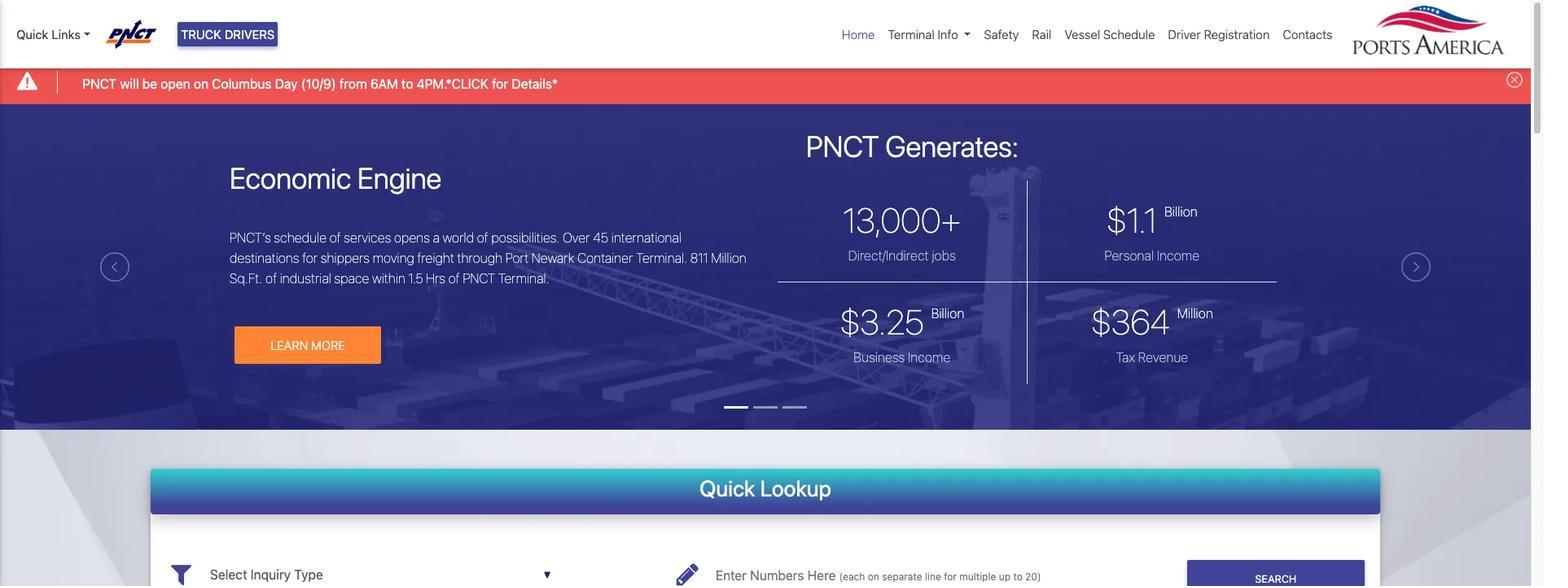 Task type: describe. For each thing, give the bounding box(es) containing it.
services
[[344, 230, 391, 245]]

industrial
[[280, 271, 331, 286]]

generates:
[[886, 129, 1019, 164]]

details*
[[512, 76, 558, 91]]

safety
[[984, 27, 1019, 42]]

revenue
[[1139, 350, 1189, 365]]

income for $3.25
[[908, 350, 951, 365]]

shippers
[[321, 251, 370, 265]]

through
[[457, 251, 503, 265]]

columbus
[[212, 76, 272, 91]]

billion for $3.25
[[931, 306, 965, 321]]

space
[[334, 271, 369, 286]]

pnct will be open on columbus day (10/9) from 6am to 4pm.*click for details* link
[[82, 74, 558, 93]]

a
[[433, 230, 440, 245]]

(10/9)
[[301, 76, 336, 91]]

close image
[[1507, 72, 1523, 88]]

day
[[275, 76, 298, 91]]

pnct generates:
[[806, 129, 1019, 164]]

terminal
[[888, 27, 935, 42]]

vessel
[[1065, 27, 1101, 42]]

quick for quick links
[[16, 27, 48, 42]]

numbers
[[750, 569, 804, 583]]

quick links
[[16, 27, 81, 42]]

destinations
[[230, 251, 299, 265]]

personal income
[[1105, 248, 1200, 263]]

$1.1 billion
[[1107, 199, 1198, 240]]

will
[[120, 76, 139, 91]]

▼
[[544, 570, 551, 582]]

pnct will be open on columbus day (10/9) from 6am to 4pm.*click for details*
[[82, 76, 558, 91]]

pnct will be open on columbus day (10/9) from 6am to 4pm.*click for details* alert
[[0, 60, 1531, 104]]

terminal info
[[888, 27, 958, 42]]

13,000+ direct/indirect jobs
[[843, 199, 961, 263]]

world
[[443, 230, 474, 245]]

from
[[340, 76, 367, 91]]

quick for quick lookup
[[700, 475, 756, 501]]

for inside enter numbers here (each on separate line for multiple up to 20)
[[944, 571, 957, 583]]

vessel schedule link
[[1058, 19, 1162, 50]]

opens
[[394, 230, 430, 245]]

port
[[506, 251, 529, 265]]

tax revenue
[[1116, 350, 1189, 365]]

more
[[311, 338, 345, 353]]

for inside alert
[[492, 76, 508, 91]]

schedule
[[274, 230, 327, 245]]

of up shippers at the top left of the page
[[330, 230, 341, 245]]

$364 million
[[1091, 301, 1213, 342]]

up
[[999, 571, 1011, 583]]

13,000+
[[843, 199, 961, 240]]

on for separate
[[868, 571, 880, 583]]

vessel schedule
[[1065, 27, 1155, 42]]

truck drivers link
[[178, 22, 278, 47]]

811
[[691, 251, 708, 265]]

direct/indirect
[[848, 248, 929, 263]]

$3.25
[[840, 301, 924, 342]]

0 horizontal spatial terminal.
[[498, 271, 550, 286]]

1 horizontal spatial terminal.
[[636, 251, 688, 265]]

search
[[1255, 573, 1297, 586]]

line
[[925, 571, 941, 583]]

billion for $1.1
[[1165, 204, 1198, 219]]

newark
[[532, 251, 575, 265]]

to for 20)
[[1014, 571, 1023, 583]]

on for columbus
[[194, 76, 209, 91]]

separate
[[882, 571, 923, 583]]

learn
[[270, 338, 308, 353]]

income for $1.1
[[1157, 248, 1200, 263]]

driver registration link
[[1162, 19, 1277, 50]]

links
[[52, 27, 81, 42]]

business
[[854, 350, 905, 365]]

learn more
[[270, 338, 345, 353]]

freight
[[417, 251, 454, 265]]



Task type: vqa. For each thing, say whether or not it's contained in the screenshot.


Task type: locate. For each thing, give the bounding box(es) containing it.
for left details* at top
[[492, 76, 508, 91]]

quick left links at the top left of the page
[[16, 27, 48, 42]]

to
[[402, 76, 413, 91], [1014, 571, 1023, 583]]

billion down jobs
[[931, 306, 965, 321]]

for
[[492, 76, 508, 91], [302, 251, 318, 265], [944, 571, 957, 583]]

0 vertical spatial to
[[402, 76, 413, 91]]

1 horizontal spatial income
[[1157, 248, 1200, 263]]

pnct inside 'pnct will be open on columbus day (10/9) from 6am to 4pm.*click for details*' link
[[82, 76, 117, 91]]

drivers
[[225, 27, 275, 42]]

income down $3.25 billion
[[908, 350, 951, 365]]

0 horizontal spatial to
[[402, 76, 413, 91]]

possibilities.
[[491, 230, 560, 245]]

economic engine
[[230, 160, 442, 195]]

pnct inside pnct's schedule of services opens a world of possibilities.                                 over 45 international destinations for shippers moving freight through port newark container terminal.                                 811 million sq.ft. of industrial space within 1.5 hrs of pnct terminal.
[[463, 271, 495, 286]]

engine
[[358, 160, 442, 195]]

1 vertical spatial terminal.
[[498, 271, 550, 286]]

0 horizontal spatial million
[[711, 251, 747, 265]]

pnct's
[[230, 230, 271, 245]]

home
[[842, 27, 875, 42]]

terminal. down port
[[498, 271, 550, 286]]

million
[[711, 251, 747, 265], [1178, 306, 1213, 321]]

to inside enter numbers here (each on separate line for multiple up to 20)
[[1014, 571, 1023, 583]]

2 horizontal spatial pnct
[[806, 129, 879, 164]]

rail link
[[1026, 19, 1058, 50]]

for up industrial
[[302, 251, 318, 265]]

lookup
[[760, 475, 832, 501]]

home link
[[836, 19, 882, 50]]

1 vertical spatial billion
[[931, 306, 965, 321]]

$364
[[1091, 301, 1170, 342]]

driver registration
[[1168, 27, 1270, 42]]

1 horizontal spatial billion
[[1165, 204, 1198, 219]]

quick links link
[[16, 25, 90, 44]]

within
[[372, 271, 405, 286]]

business income
[[854, 350, 951, 365]]

on inside enter numbers here (each on separate line for multiple up to 20)
[[868, 571, 880, 583]]

20)
[[1026, 571, 1041, 583]]

0 vertical spatial income
[[1157, 248, 1200, 263]]

0 vertical spatial million
[[711, 251, 747, 265]]

info
[[938, 27, 958, 42]]

1 vertical spatial quick
[[700, 475, 756, 501]]

0 horizontal spatial billion
[[931, 306, 965, 321]]

0 horizontal spatial on
[[194, 76, 209, 91]]

on inside alert
[[194, 76, 209, 91]]

moving
[[373, 251, 414, 265]]

pnct's schedule of services opens a world of possibilities.                                 over 45 international destinations for shippers moving freight through port newark container terminal.                                 811 million sq.ft. of industrial space within 1.5 hrs of pnct terminal.
[[230, 230, 747, 286]]

registration
[[1204, 27, 1270, 42]]

quick
[[16, 27, 48, 42], [700, 475, 756, 501]]

hrs
[[426, 271, 446, 286]]

tax
[[1116, 350, 1135, 365]]

0 vertical spatial billion
[[1165, 204, 1198, 219]]

quick lookup
[[700, 475, 832, 501]]

income
[[1157, 248, 1200, 263], [908, 350, 951, 365]]

on right (each
[[868, 571, 880, 583]]

1 vertical spatial pnct
[[806, 129, 879, 164]]

2 vertical spatial pnct
[[463, 271, 495, 286]]

for right line
[[944, 571, 957, 583]]

of down destinations
[[265, 271, 277, 286]]

0 vertical spatial for
[[492, 76, 508, 91]]

0 horizontal spatial income
[[908, 350, 951, 365]]

billion inside $1.1 billion
[[1165, 204, 1198, 219]]

to right 6am
[[402, 76, 413, 91]]

container
[[578, 251, 633, 265]]

driver
[[1168, 27, 1201, 42]]

pnct for pnct generates:
[[806, 129, 879, 164]]

personal
[[1105, 248, 1154, 263]]

0 vertical spatial pnct
[[82, 76, 117, 91]]

safety link
[[978, 19, 1026, 50]]

million inside $364 million
[[1178, 306, 1213, 321]]

1 vertical spatial million
[[1178, 306, 1213, 321]]

1 horizontal spatial for
[[492, 76, 508, 91]]

6am
[[370, 76, 398, 91]]

on right open
[[194, 76, 209, 91]]

pnct for pnct will be open on columbus day (10/9) from 6am to 4pm.*click for details*
[[82, 76, 117, 91]]

to inside alert
[[402, 76, 413, 91]]

economic
[[230, 160, 351, 195]]

enter numbers here (each on separate line for multiple up to 20)
[[716, 569, 1041, 583]]

0 horizontal spatial quick
[[16, 27, 48, 42]]

of right the hrs
[[448, 271, 460, 286]]

quick left lookup
[[700, 475, 756, 501]]

welcome to port newmark container terminal image
[[0, 104, 1531, 521]]

contacts
[[1283, 27, 1333, 42]]

truck drivers
[[181, 27, 275, 42]]

2 horizontal spatial for
[[944, 571, 957, 583]]

here
[[808, 569, 836, 583]]

0 horizontal spatial for
[[302, 251, 318, 265]]

to for 4pm.*click
[[402, 76, 413, 91]]

1 vertical spatial on
[[868, 571, 880, 583]]

of
[[330, 230, 341, 245], [477, 230, 488, 245], [265, 271, 277, 286], [448, 271, 460, 286]]

terminal info link
[[882, 19, 978, 50]]

schedule
[[1104, 27, 1155, 42]]

million inside pnct's schedule of services opens a world of possibilities.                                 over 45 international destinations for shippers moving freight through port newark container terminal.                                 811 million sq.ft. of industrial space within 1.5 hrs of pnct terminal.
[[711, 251, 747, 265]]

None text field
[[210, 556, 551, 586], [716, 556, 1158, 586], [210, 556, 551, 586], [716, 556, 1158, 586]]

over
[[563, 230, 590, 245]]

jobs
[[932, 248, 956, 263]]

enter
[[716, 569, 747, 583]]

terminal. down international
[[636, 251, 688, 265]]

0 vertical spatial quick
[[16, 27, 48, 42]]

(each
[[839, 571, 865, 583]]

to right up
[[1014, 571, 1023, 583]]

0 vertical spatial on
[[194, 76, 209, 91]]

1 vertical spatial for
[[302, 251, 318, 265]]

0 vertical spatial terminal.
[[636, 251, 688, 265]]

billion
[[1165, 204, 1198, 219], [931, 306, 965, 321]]

1 vertical spatial income
[[908, 350, 951, 365]]

international
[[611, 230, 682, 245]]

learn more button
[[235, 326, 381, 364]]

1 horizontal spatial quick
[[700, 475, 756, 501]]

1.5
[[408, 271, 423, 286]]

terminal.
[[636, 251, 688, 265], [498, 271, 550, 286]]

1 vertical spatial to
[[1014, 571, 1023, 583]]

million up revenue
[[1178, 306, 1213, 321]]

1 horizontal spatial to
[[1014, 571, 1023, 583]]

45
[[593, 230, 609, 245]]

rail
[[1032, 27, 1052, 42]]

open
[[161, 76, 190, 91]]

on
[[194, 76, 209, 91], [868, 571, 880, 583]]

sq.ft.
[[230, 271, 263, 286]]

1 horizontal spatial million
[[1178, 306, 1213, 321]]

$1.1
[[1107, 199, 1158, 240]]

pnct
[[82, 76, 117, 91], [806, 129, 879, 164], [463, 271, 495, 286]]

of up through
[[477, 230, 488, 245]]

be
[[142, 76, 157, 91]]

million right 811
[[711, 251, 747, 265]]

1 horizontal spatial on
[[868, 571, 880, 583]]

billion right $1.1
[[1165, 204, 1198, 219]]

billion inside $3.25 billion
[[931, 306, 965, 321]]

truck
[[181, 27, 221, 42]]

2 vertical spatial for
[[944, 571, 957, 583]]

$3.25 billion
[[840, 301, 965, 342]]

multiple
[[960, 571, 996, 583]]

for inside pnct's schedule of services opens a world of possibilities.                                 over 45 international destinations for shippers moving freight through port newark container terminal.                                 811 million sq.ft. of industrial space within 1.5 hrs of pnct terminal.
[[302, 251, 318, 265]]

income down $1.1 billion
[[1157, 248, 1200, 263]]

contacts link
[[1277, 19, 1339, 50]]

0 horizontal spatial pnct
[[82, 76, 117, 91]]

4pm.*click
[[417, 76, 489, 91]]

1 horizontal spatial pnct
[[463, 271, 495, 286]]



